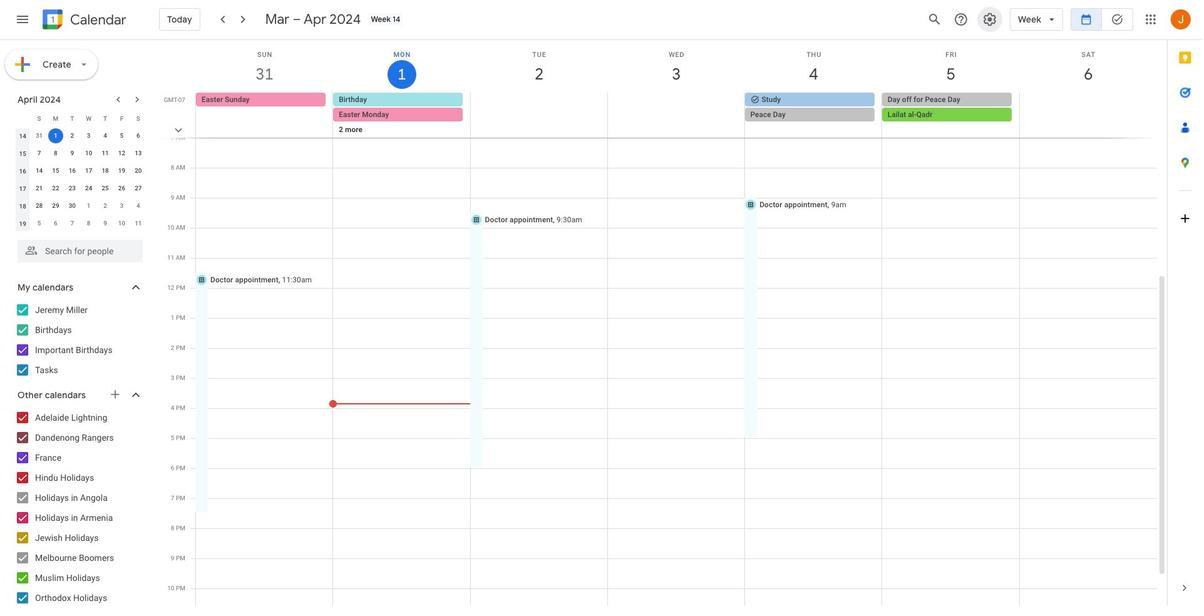 Task type: describe. For each thing, give the bounding box(es) containing it.
8 element
[[48, 146, 63, 161]]

may 9 element
[[98, 216, 113, 231]]

22 element
[[48, 181, 63, 196]]

4 element
[[98, 128, 113, 143]]

may 2 element
[[98, 199, 113, 214]]

10 element
[[81, 146, 96, 161]]

april 2024 grid
[[12, 110, 147, 232]]

12 element
[[114, 146, 129, 161]]

27 element
[[131, 181, 146, 196]]

14 element
[[32, 164, 47, 179]]

1, today element
[[48, 128, 63, 143]]

30 element
[[65, 199, 80, 214]]

20 element
[[131, 164, 146, 179]]

21 element
[[32, 181, 47, 196]]

28 element
[[32, 199, 47, 214]]

may 5 element
[[32, 216, 47, 231]]

29 element
[[48, 199, 63, 214]]

25 element
[[98, 181, 113, 196]]

18 element
[[98, 164, 113, 179]]

may 11 element
[[131, 216, 146, 231]]

main drawer image
[[15, 12, 30, 27]]

3 element
[[81, 128, 96, 143]]

cell inside april 2024 grid
[[47, 127, 64, 145]]

13 element
[[131, 146, 146, 161]]

settings menu image
[[983, 12, 998, 27]]

may 3 element
[[114, 199, 129, 214]]

15 element
[[48, 164, 63, 179]]



Task type: locate. For each thing, give the bounding box(es) containing it.
17 element
[[81, 164, 96, 179]]

row
[[190, 93, 1168, 153], [14, 110, 147, 127], [14, 127, 147, 145], [14, 145, 147, 162], [14, 162, 147, 180], [14, 180, 147, 197], [14, 197, 147, 215], [14, 215, 147, 232]]

tab list
[[1168, 40, 1203, 571]]

9 element
[[65, 146, 80, 161]]

column header
[[14, 110, 31, 127]]

may 6 element
[[48, 216, 63, 231]]

2 element
[[65, 128, 80, 143]]

march 31 element
[[32, 128, 47, 143]]

may 8 element
[[81, 216, 96, 231]]

16 element
[[65, 164, 80, 179]]

heading inside calendar element
[[68, 12, 126, 27]]

add other calendars image
[[109, 388, 122, 401]]

other calendars list
[[3, 408, 155, 606]]

11 element
[[98, 146, 113, 161]]

may 4 element
[[131, 199, 146, 214]]

23 element
[[65, 181, 80, 196]]

None search field
[[0, 235, 155, 263]]

calendar element
[[40, 7, 126, 34]]

24 element
[[81, 181, 96, 196]]

6 element
[[131, 128, 146, 143]]

may 10 element
[[114, 216, 129, 231]]

grid
[[160, 40, 1168, 606]]

may 7 element
[[65, 216, 80, 231]]

7 element
[[32, 146, 47, 161]]

heading
[[68, 12, 126, 27]]

cell
[[333, 93, 471, 153], [471, 93, 608, 153], [608, 93, 745, 153], [745, 93, 883, 153], [883, 93, 1020, 153], [1020, 93, 1157, 153], [47, 127, 64, 145]]

row group inside april 2024 grid
[[14, 127, 147, 232]]

19 element
[[114, 164, 129, 179]]

5 element
[[114, 128, 129, 143]]

my calendars list
[[3, 300, 155, 380]]

26 element
[[114, 181, 129, 196]]

Search for people text field
[[25, 240, 135, 263]]

column header inside april 2024 grid
[[14, 110, 31, 127]]

may 1 element
[[81, 199, 96, 214]]

row group
[[14, 127, 147, 232]]



Task type: vqa. For each thing, say whether or not it's contained in the screenshot.
"notification" at the left
no



